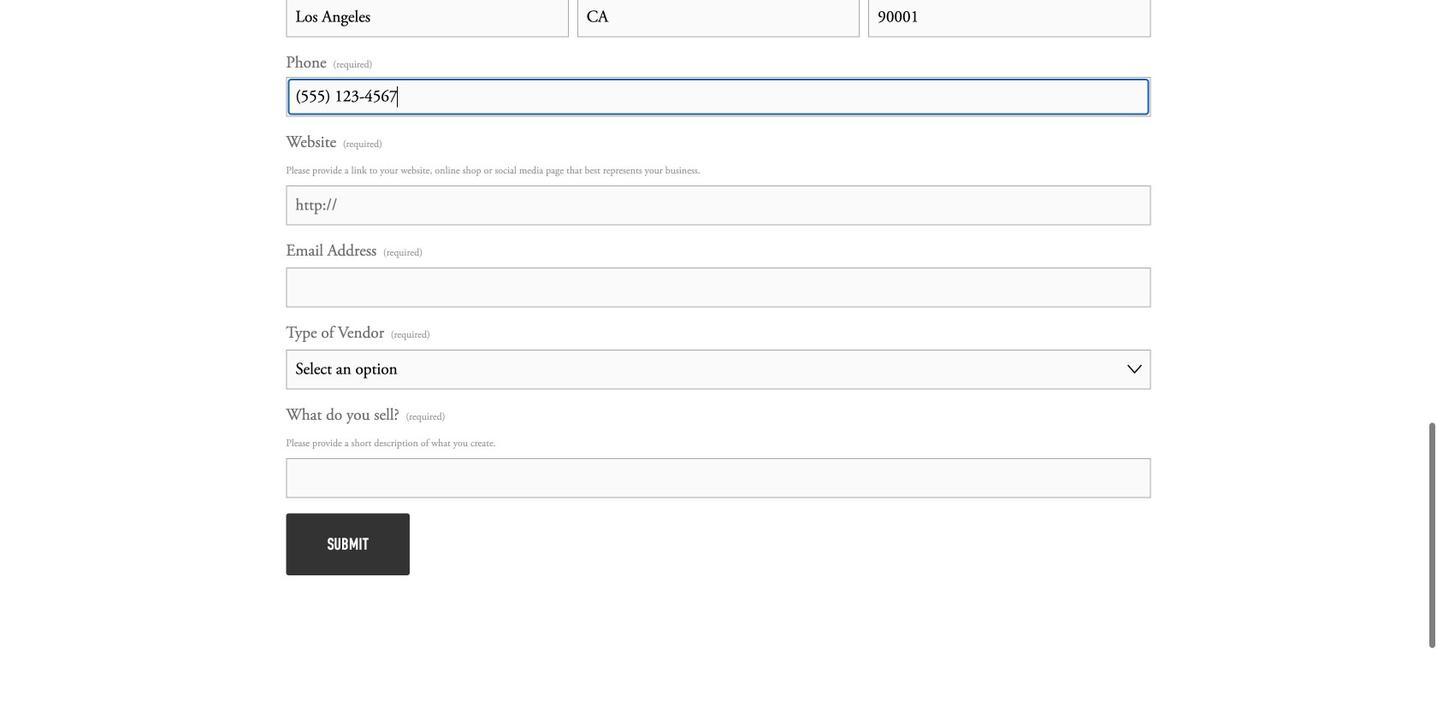 Task type: vqa. For each thing, say whether or not it's contained in the screenshot.
City text box
yes



Task type: locate. For each thing, give the bounding box(es) containing it.
City text field
[[286, 0, 569, 37]]

ZIP Code text field
[[869, 0, 1151, 37]]

None text field
[[286, 77, 1151, 117], [286, 458, 1151, 498], [286, 77, 1151, 117], [286, 458, 1151, 498]]

None text field
[[286, 185, 1151, 225]]

None email field
[[286, 268, 1151, 307]]



Task type: describe. For each thing, give the bounding box(es) containing it.
State text field
[[577, 0, 860, 37]]



